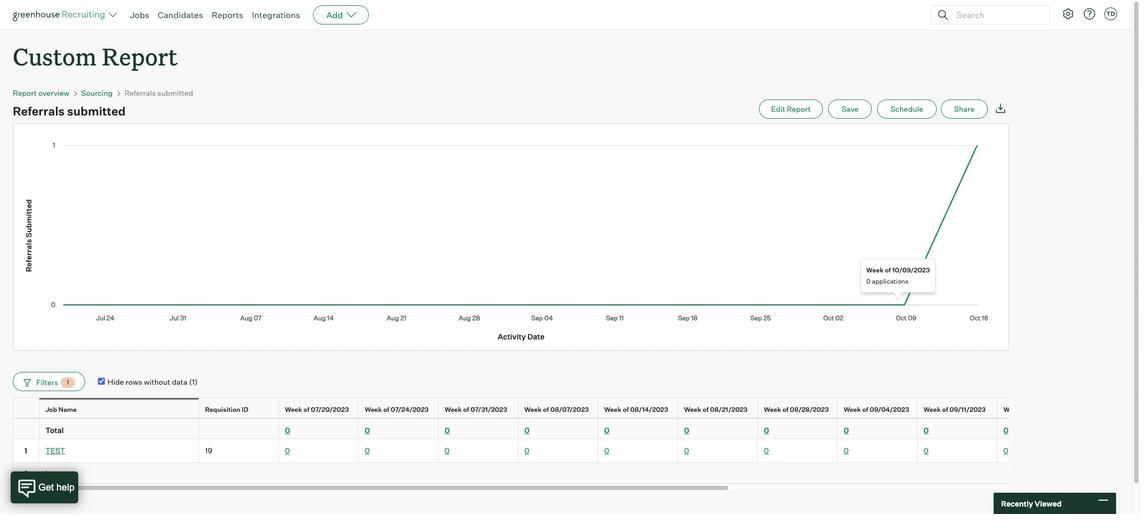 Task type: describe. For each thing, give the bounding box(es) containing it.
add button
[[313, 5, 369, 24]]

job name column header
[[39, 398, 201, 421]]

0 vertical spatial referrals submitted
[[124, 88, 193, 98]]

of for 08/28/2023
[[783, 406, 789, 414]]

reports link
[[212, 10, 244, 20]]

integrations
[[252, 10, 300, 20]]

week for week of 08/21/2023
[[684, 406, 702, 414]]

job name
[[45, 406, 77, 414]]

of for 07/31/2023
[[463, 406, 469, 414]]

0 vertical spatial referrals
[[124, 88, 156, 98]]

week of 09/04/2023
[[844, 406, 909, 414]]

1 vertical spatial report
[[13, 88, 37, 98]]

0 vertical spatial 1
[[67, 379, 69, 387]]

of for 09/04/2023
[[863, 406, 869, 414]]

reports
[[212, 10, 244, 20]]

viewed
[[1035, 499, 1062, 508]]

week of 07/24/2023 column header
[[359, 398, 441, 421]]

custom
[[13, 40, 96, 72]]

filter image
[[22, 378, 31, 387]]

schedule
[[891, 104, 923, 113]]

week of 08/14/2023 column header
[[598, 398, 680, 421]]

week for week of 10/09/2023 0 applications
[[867, 266, 884, 274]]

09/04/2023
[[870, 406, 909, 414]]

sourcing link
[[81, 88, 113, 98]]

of for 07/24/2023
[[383, 406, 389, 414]]

of for 10/09/2023
[[885, 266, 891, 274]]

week of 09/18/2023
[[1004, 406, 1067, 414]]

week of 07/20/2023 column header
[[279, 398, 361, 421]]

save and schedule this report to revisit it! element
[[829, 100, 878, 119]]

07/20/2023
[[311, 406, 349, 414]]

save
[[842, 104, 859, 113]]

week for week of 07/31/2023
[[445, 406, 462, 414]]

07/24/2023
[[391, 406, 429, 414]]

recently
[[1001, 499, 1033, 508]]

row containing 1
[[13, 439, 1140, 463]]

without
[[144, 377, 170, 386]]

requisition
[[205, 406, 240, 414]]

08/21/2023
[[710, 406, 748, 414]]

total column header
[[39, 419, 199, 439]]

requisition id
[[205, 406, 248, 414]]

report for edit report
[[787, 104, 811, 113]]

week of 09/04/2023 column header
[[838, 398, 920, 421]]

week of 08/21/2023
[[684, 406, 748, 414]]

of for 08/14/2023
[[623, 406, 629, 414]]

row containing total
[[13, 419, 1140, 439]]

test
[[45, 446, 65, 455]]

week of 08/28/2023
[[764, 406, 829, 414]]

applications
[[872, 277, 909, 285]]

column header for total 'column header'
[[13, 419, 39, 439]]

hide
[[107, 377, 124, 386]]

19
[[205, 446, 212, 455]]

Hide rows without data (1) checkbox
[[98, 378, 105, 385]]

week of 07/20/2023
[[285, 406, 349, 414]]

week for week of 08/07/2023
[[525, 406, 542, 414]]

column header for job name column header
[[13, 398, 42, 421]]

filters
[[36, 378, 58, 387]]

report overview
[[13, 88, 69, 98]]

td button
[[1105, 7, 1118, 20]]

0 vertical spatial submitted
[[157, 88, 193, 98]]

week of 09/11/2023
[[924, 406, 986, 414]]

10/09/2023
[[893, 266, 930, 274]]

week of 07/24/2023
[[365, 406, 429, 414]]

recently viewed
[[1001, 499, 1062, 508]]

08/07/2023
[[551, 406, 589, 414]]

td button
[[1103, 5, 1120, 22]]

week of 07/31/2023
[[445, 406, 507, 414]]



Task type: locate. For each thing, give the bounding box(es) containing it.
0 horizontal spatial 1
[[24, 446, 27, 455]]

hide rows without data (1)
[[107, 377, 198, 386]]

report for custom report
[[102, 40, 178, 72]]

0 inside week of 10/09/2023 0 applications
[[867, 277, 871, 285]]

of left 08/21/2023
[[703, 406, 709, 414]]

1 cell
[[13, 439, 39, 463]]

of up applications
[[885, 266, 891, 274]]

of left 07/20/2023
[[304, 406, 310, 414]]

08/14/2023
[[630, 406, 668, 414]]

of for 08/21/2023
[[703, 406, 709, 414]]

week left 09/18/2023
[[1004, 406, 1021, 414]]

candidates link
[[158, 10, 203, 20]]

week of 08/14/2023
[[604, 406, 668, 414]]

week inside week of 10/09/2023 0 applications
[[867, 266, 884, 274]]

integrations link
[[252, 10, 300, 20]]

referrals
[[124, 88, 156, 98], [13, 104, 65, 118]]

of for 09/11/2023
[[942, 406, 948, 414]]

week for week of 07/20/2023
[[285, 406, 302, 414]]

configure image
[[1062, 7, 1075, 20]]

row group
[[13, 439, 1140, 463]]

save button
[[829, 100, 872, 119]]

0 link
[[285, 426, 290, 435], [365, 426, 370, 435], [445, 426, 450, 435], [525, 426, 530, 435], [604, 426, 610, 435], [684, 426, 689, 435], [764, 426, 769, 435], [844, 426, 849, 435], [924, 426, 929, 435], [1004, 426, 1009, 435], [285, 446, 290, 455], [365, 446, 370, 455], [445, 446, 450, 455], [525, 446, 530, 455], [604, 446, 609, 455], [684, 446, 689, 455], [764, 446, 769, 455], [844, 446, 849, 455], [924, 446, 929, 455], [1004, 446, 1009, 455]]

of left 08/07/2023 on the bottom
[[543, 406, 549, 414]]

total
[[45, 426, 64, 435]]

2 horizontal spatial report
[[787, 104, 811, 113]]

jobs link
[[130, 10, 149, 20]]

of left '08/28/2023'
[[783, 406, 789, 414]]

report
[[102, 40, 178, 72], [13, 88, 37, 98], [787, 104, 811, 113]]

week of 08/28/2023 column header
[[758, 398, 840, 421]]

share button
[[941, 100, 988, 119]]

id
[[242, 406, 248, 414]]

1
[[67, 379, 69, 387], [24, 446, 27, 455]]

report left overview
[[13, 88, 37, 98]]

schedule button
[[878, 100, 937, 119]]

referrals down report overview 'link'
[[13, 104, 65, 118]]

week left 09/11/2023
[[924, 406, 941, 414]]

week of 08/07/2023
[[525, 406, 589, 414]]

1 vertical spatial submitted
[[67, 104, 126, 118]]

of
[[885, 266, 891, 274], [304, 406, 310, 414], [383, 406, 389, 414], [463, 406, 469, 414], [543, 406, 549, 414], [623, 406, 629, 414], [703, 406, 709, 414], [783, 406, 789, 414], [863, 406, 869, 414], [942, 406, 948, 414], [1022, 406, 1028, 414]]

of left 07/24/2023 on the bottom left of page
[[383, 406, 389, 414]]

submitted
[[157, 88, 193, 98], [67, 104, 126, 118]]

week
[[867, 266, 884, 274], [285, 406, 302, 414], [365, 406, 382, 414], [445, 406, 462, 414], [525, 406, 542, 414], [604, 406, 622, 414], [684, 406, 702, 414], [764, 406, 781, 414], [844, 406, 861, 414], [924, 406, 941, 414], [1004, 406, 1021, 414]]

column header left job
[[13, 398, 42, 421]]

2
[[24, 469, 28, 478]]

week left 08/14/2023
[[604, 406, 622, 414]]

08/28/2023
[[790, 406, 829, 414]]

test link
[[45, 446, 65, 455]]

of for 07/20/2023
[[304, 406, 310, 414]]

row
[[13, 398, 1140, 421], [13, 419, 1140, 439], [13, 439, 1140, 463]]

week left 07/24/2023 on the bottom left of page
[[365, 406, 382, 414]]

row containing job name
[[13, 398, 1140, 421]]

rows
[[126, 377, 142, 386]]

(1)
[[189, 377, 198, 386]]

2 results
[[24, 469, 54, 478]]

results
[[30, 469, 54, 478]]

week of 10/09/2023 0 applications
[[867, 266, 930, 285]]

referrals submitted
[[124, 88, 193, 98], [13, 104, 126, 118]]

0 horizontal spatial referrals
[[13, 104, 65, 118]]

week for week of 07/24/2023
[[365, 406, 382, 414]]

week for week of 08/14/2023
[[604, 406, 622, 414]]

week left 08/07/2023 on the bottom
[[525, 406, 542, 414]]

1 horizontal spatial submitted
[[157, 88, 193, 98]]

share
[[954, 104, 975, 113]]

custom report
[[13, 40, 178, 72]]

jobs
[[130, 10, 149, 20]]

table containing total
[[13, 398, 1140, 484]]

candidates
[[158, 10, 203, 20]]

of inside 'column header'
[[463, 406, 469, 414]]

column header up the 1 cell
[[13, 419, 39, 439]]

1 up 2
[[24, 446, 27, 455]]

overview
[[38, 88, 69, 98]]

1 horizontal spatial 1
[[67, 379, 69, 387]]

1 horizontal spatial referrals
[[124, 88, 156, 98]]

week for week of 09/11/2023
[[924, 406, 941, 414]]

job
[[45, 406, 57, 414]]

download image
[[995, 102, 1007, 115]]

1 vertical spatial 1
[[24, 446, 27, 455]]

name
[[58, 406, 77, 414]]

week inside "column header"
[[844, 406, 861, 414]]

table
[[13, 398, 1140, 484]]

referrals submitted link
[[124, 88, 193, 98]]

sourcing
[[81, 88, 113, 98]]

week for week of 09/18/2023
[[1004, 406, 1021, 414]]

column header
[[13, 398, 42, 421], [13, 419, 39, 439], [199, 419, 279, 439]]

of for 09/18/2023
[[1022, 406, 1028, 414]]

1 row from the top
[[13, 398, 1140, 421]]

of left 09/18/2023
[[1022, 406, 1028, 414]]

week left 07/20/2023
[[285, 406, 302, 414]]

3 row from the top
[[13, 439, 1140, 463]]

week inside 'column header'
[[445, 406, 462, 414]]

of inside "column header"
[[863, 406, 869, 414]]

of inside week of 10/09/2023 0 applications
[[885, 266, 891, 274]]

0 horizontal spatial report
[[13, 88, 37, 98]]

1 vertical spatial referrals
[[13, 104, 65, 118]]

week of 08/21/2023 column header
[[678, 398, 760, 421]]

week left '08/28/2023'
[[764, 406, 781, 414]]

td
[[1107, 10, 1115, 18]]

add
[[326, 10, 343, 20]]

09/11/2023
[[950, 406, 986, 414]]

week left 07/31/2023
[[445, 406, 462, 414]]

of left 08/14/2023
[[623, 406, 629, 414]]

week up applications
[[867, 266, 884, 274]]

week left 08/21/2023
[[684, 406, 702, 414]]

report overview link
[[13, 88, 69, 98]]

2 vertical spatial report
[[787, 104, 811, 113]]

0 vertical spatial report
[[102, 40, 178, 72]]

referrals right sourcing
[[124, 88, 156, 98]]

week of 08/07/2023 column header
[[519, 398, 601, 421]]

2 row from the top
[[13, 419, 1140, 439]]

of left 09/04/2023
[[863, 406, 869, 414]]

row group containing 1
[[13, 439, 1140, 463]]

Search text field
[[954, 7, 1040, 23]]

week of 07/31/2023 column header
[[439, 398, 521, 421]]

greenhouse recruiting image
[[13, 9, 109, 21]]

column header down id
[[199, 419, 279, 439]]

07/31/2023
[[471, 406, 507, 414]]

week left 09/04/2023
[[844, 406, 861, 414]]

edit
[[771, 104, 785, 113]]

requisition id column header
[[199, 398, 281, 421]]

of left 07/31/2023
[[463, 406, 469, 414]]

of left 09/11/2023
[[942, 406, 948, 414]]

week for week of 09/04/2023
[[844, 406, 861, 414]]

0
[[867, 277, 871, 285], [285, 426, 290, 435], [365, 426, 370, 435], [445, 426, 450, 435], [525, 426, 530, 435], [604, 426, 610, 435], [684, 426, 689, 435], [764, 426, 769, 435], [844, 426, 849, 435], [924, 426, 929, 435], [1004, 426, 1009, 435], [285, 446, 290, 455], [365, 446, 370, 455], [445, 446, 450, 455], [525, 446, 530, 455], [604, 446, 609, 455], [684, 446, 689, 455], [764, 446, 769, 455], [844, 446, 849, 455], [924, 446, 929, 455], [1004, 446, 1009, 455]]

week of 09/11/2023 column header
[[918, 398, 1000, 421]]

1 horizontal spatial report
[[102, 40, 178, 72]]

1 vertical spatial referrals submitted
[[13, 104, 126, 118]]

report down jobs
[[102, 40, 178, 72]]

1 inside cell
[[24, 446, 27, 455]]

of for 08/07/2023
[[543, 406, 549, 414]]

data
[[172, 377, 187, 386]]

0 horizontal spatial submitted
[[67, 104, 126, 118]]

report right 'edit'
[[787, 104, 811, 113]]

week for week of 08/28/2023
[[764, 406, 781, 414]]

09/18/2023
[[1030, 406, 1067, 414]]

edit report link
[[759, 100, 823, 119]]

1 right filters
[[67, 379, 69, 387]]

edit report
[[771, 104, 811, 113]]



Task type: vqa. For each thing, say whether or not it's contained in the screenshot.
1
yes



